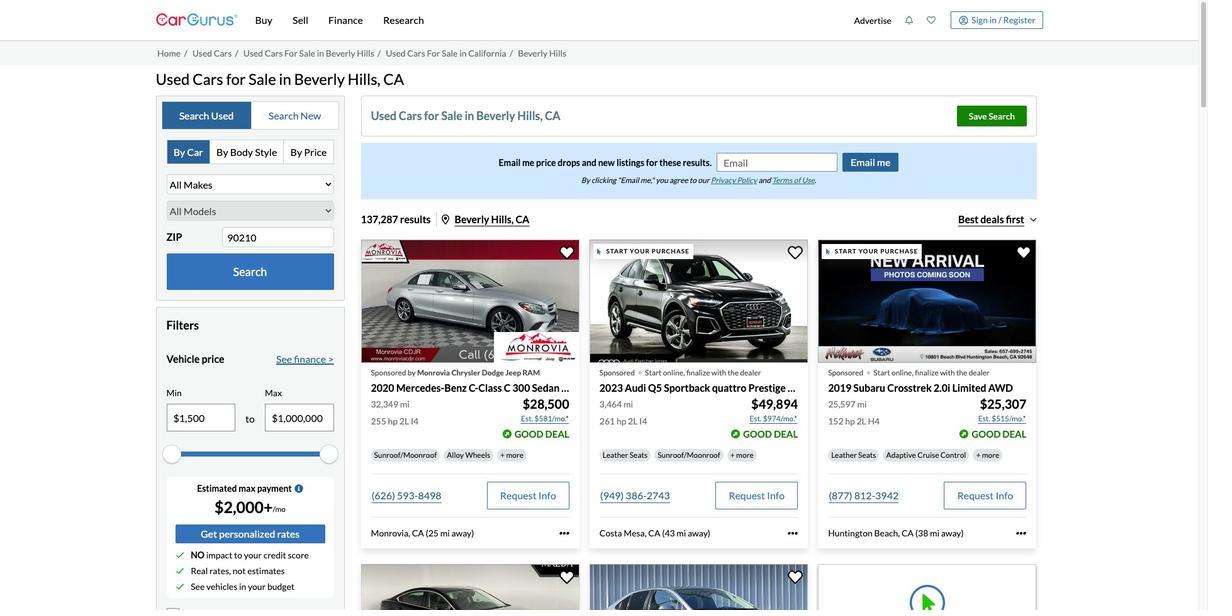 Task type: locate. For each thing, give the bounding box(es) containing it.
/ down research dropdown button
[[378, 48, 381, 58]]

vehicles
[[206, 581, 237, 592]]

tfsi
[[830, 382, 850, 394]]

0 horizontal spatial finalize
[[686, 368, 710, 377]]

1 request info from the left
[[500, 489, 556, 501]]

email inside button
[[851, 156, 875, 168]]

more for $28,500
[[506, 450, 524, 460]]

2 info from the left
[[767, 489, 785, 501]]

see left finance
[[276, 353, 292, 365]]

search up car
[[179, 109, 209, 121]]

0 vertical spatial tab list
[[161, 101, 339, 130]]

Max text field
[[265, 405, 333, 431]]

leather down 152 at bottom
[[831, 450, 857, 460]]

with for $25,307
[[940, 368, 955, 377]]

0 horizontal spatial more
[[506, 450, 524, 460]]

1 horizontal spatial and
[[758, 176, 771, 185]]

1 leather from the left
[[603, 450, 628, 460]]

by price tab
[[284, 141, 333, 164]]

2 online, from the left
[[892, 368, 914, 377]]

tab list
[[161, 101, 339, 130], [166, 140, 334, 164]]

the inside sponsored · start online, finalize with the dealer 2023 audi q5 sportback quattro prestige s line 45 tfsi awd
[[728, 368, 739, 377]]

2 est. from the left
[[750, 414, 762, 423]]

check image left no on the left of the page
[[175, 551, 184, 560]]

0 horizontal spatial me
[[522, 157, 534, 168]]

0 vertical spatial check image
[[175, 551, 184, 560]]

not
[[233, 566, 246, 576]]

1 horizontal spatial hills,
[[491, 213, 514, 225]]

info for $49,894
[[767, 489, 785, 501]]

info for $28,500
[[538, 489, 556, 501]]

0 horizontal spatial ellipsis h image
[[559, 528, 569, 539]]

cargurus logo homepage link image
[[156, 2, 238, 38]]

request
[[500, 489, 536, 501], [729, 489, 765, 501], [957, 489, 994, 501]]

online, inside sponsored · start online, finalize with the dealer 2019 subaru crosstrek 2.0i limited awd
[[892, 368, 914, 377]]

policy
[[737, 176, 757, 185]]

the inside sponsored · start online, finalize with the dealer 2019 subaru crosstrek 2.0i limited awd
[[956, 368, 967, 377]]

and left 'new'
[[582, 157, 596, 168]]

saved cars image
[[927, 16, 936, 25]]

1 horizontal spatial ellipsis h image
[[788, 528, 798, 539]]

2 vertical spatial for
[[646, 157, 658, 168]]

0 horizontal spatial request
[[500, 489, 536, 501]]

away) right (38
[[941, 528, 964, 539]]

away) right (25
[[451, 528, 474, 539]]

1 request from the left
[[500, 489, 536, 501]]

0 horizontal spatial ·
[[637, 360, 642, 382]]

mi down subaru
[[857, 399, 867, 410]]

search inside tab
[[269, 109, 299, 121]]

1 vertical spatial tab list
[[166, 140, 334, 164]]

est. down the $28,500
[[521, 414, 533, 423]]

est.
[[521, 414, 533, 423], [750, 414, 762, 423], [978, 414, 990, 423]]

2 2l from the left
[[628, 416, 638, 427]]

sign in / register menu item
[[942, 11, 1043, 29]]

dealer up prestige
[[740, 368, 761, 377]]

1 dealer from the left
[[740, 368, 761, 377]]

+ more for $49,894
[[730, 450, 754, 460]]

3 + from the left
[[976, 450, 981, 460]]

leather seats down 152 at bottom
[[831, 450, 876, 460]]

sponsored by monrovia chrysler dodge jeep ram 2020 mercedes-benz c-class c 300 sedan rwd
[[371, 368, 586, 394]]

est. inside $49,894 est. $974/mo.*
[[750, 414, 762, 423]]

ellipsis h image left costa
[[559, 528, 569, 539]]

0 horizontal spatial sponsored
[[371, 368, 406, 377]]

1 vertical spatial see
[[191, 581, 205, 592]]

jeep
[[505, 368, 521, 377]]

me,"
[[640, 176, 654, 185]]

rates,
[[209, 566, 231, 576]]

(626) 593-8498
[[372, 489, 441, 501]]

· inside sponsored · start online, finalize with the dealer 2019 subaru crosstrek 2.0i limited awd
[[866, 360, 871, 382]]

1 horizontal spatial request
[[729, 489, 765, 501]]

to up real rates, not estimates
[[234, 550, 242, 561]]

· right '2019'
[[866, 360, 871, 382]]

1 horizontal spatial dealer
[[969, 368, 990, 377]]

0 horizontal spatial to
[[234, 550, 242, 561]]

0 horizontal spatial price
[[202, 353, 224, 365]]

3 2l from the left
[[857, 416, 866, 427]]

sunroof/moonroof up (626) 593-8498
[[374, 450, 437, 460]]

price
[[536, 157, 556, 168], [202, 353, 224, 365]]

to left the 'max' text field on the bottom of page
[[245, 413, 255, 425]]

no
[[191, 550, 204, 561]]

3 info from the left
[[996, 489, 1013, 501]]

seats for $25,307
[[858, 450, 876, 460]]

1 vertical spatial hills,
[[517, 109, 543, 123]]

sunroof/moonroof
[[374, 450, 437, 460], [658, 450, 720, 460]]

hp inside 25,597 mi 152 hp 2l h4
[[845, 416, 855, 427]]

2 good deal from the left
[[743, 428, 798, 440]]

with inside sponsored · start online, finalize with the dealer 2019 subaru crosstrek 2.0i limited awd
[[940, 368, 955, 377]]

2 start your purchase from the left
[[835, 248, 918, 255]]

1 horizontal spatial deal
[[774, 428, 798, 440]]

0 vertical spatial see
[[276, 353, 292, 365]]

255
[[371, 416, 386, 427]]

sponsored for $28,500
[[371, 368, 406, 377]]

+ more right wheels
[[500, 450, 524, 460]]

hp right 255
[[388, 416, 398, 427]]

1 horizontal spatial email
[[851, 156, 875, 168]]

finalize up sportback on the right of the page
[[686, 368, 710, 377]]

dodge
[[482, 368, 504, 377]]

jet black mica 2021 mazda mazda6 grand touring fwd sedan front-wheel drive 6-speed automatic image
[[361, 565, 579, 610]]

request info for $25,307
[[957, 489, 1013, 501]]

email
[[851, 156, 875, 168], [499, 157, 521, 168]]

dealer up limited
[[969, 368, 990, 377]]

2 horizontal spatial sponsored
[[828, 368, 863, 377]]

+ for $25,307
[[976, 450, 981, 460]]

1 est. from the left
[[521, 414, 533, 423]]

deal for $28,500
[[545, 428, 569, 440]]

0 horizontal spatial see
[[191, 581, 205, 592]]

2 deal from the left
[[774, 428, 798, 440]]

sponsored up '2019'
[[828, 368, 863, 377]]

silver 2019 subaru crosstrek 2.0i limited awd suv / crossover all-wheel drive continuously variable transmission image
[[818, 240, 1037, 363]]

0 horizontal spatial i4
[[411, 416, 419, 427]]

1 vertical spatial check image
[[175, 567, 184, 576]]

0 horizontal spatial 2l
[[399, 416, 409, 427]]

2 good from the left
[[743, 428, 772, 440]]

0 horizontal spatial seats
[[630, 450, 648, 460]]

3 away) from the left
[[941, 528, 964, 539]]

research
[[383, 14, 424, 26]]

ZIP telephone field
[[222, 227, 334, 247]]

save
[[969, 111, 987, 122]]

info for $25,307
[[996, 489, 1013, 501]]

for down research dropdown button
[[427, 48, 440, 58]]

>
[[328, 353, 334, 365]]

request info button for $28,500
[[487, 482, 569, 510]]

drops
[[558, 157, 580, 168]]

1 horizontal spatial good deal
[[743, 428, 798, 440]]

search right save
[[989, 111, 1015, 122]]

terms
[[772, 176, 792, 185]]

1 deal from the left
[[545, 428, 569, 440]]

mi right (38
[[930, 528, 939, 539]]

2 sponsored from the left
[[600, 368, 635, 377]]

/ right home
[[184, 48, 187, 58]]

1 finalize from the left
[[686, 368, 710, 377]]

sell
[[293, 14, 308, 26]]

i4 for by
[[411, 416, 419, 427]]

i4 down mercedes- on the bottom left
[[411, 416, 419, 427]]

and
[[582, 157, 596, 168], [758, 176, 771, 185]]

sponsored inside sponsored · start online, finalize with the dealer 2019 subaru crosstrek 2.0i limited awd
[[828, 368, 863, 377]]

/ left register
[[998, 14, 1002, 25]]

0 vertical spatial and
[[582, 157, 596, 168]]

start right mouse pointer icon
[[835, 248, 857, 255]]

hp inside 3,464 mi 261 hp 2l i4
[[617, 416, 626, 427]]

0 horizontal spatial start your purchase
[[606, 248, 689, 255]]

2 horizontal spatial est.
[[978, 414, 990, 423]]

1 horizontal spatial online,
[[892, 368, 914, 377]]

2 + more from the left
[[730, 450, 754, 460]]

finalize for $25,307
[[915, 368, 939, 377]]

1 horizontal spatial est.
[[750, 414, 762, 423]]

more
[[506, 450, 524, 460], [736, 450, 754, 460], [982, 450, 999, 460]]

3 request info from the left
[[957, 489, 1013, 501]]

no impact to your credit score
[[191, 550, 309, 561]]

estimates
[[247, 566, 285, 576]]

Email email field
[[717, 154, 837, 171]]

3 + more from the left
[[976, 450, 999, 460]]

request for $25,307
[[957, 489, 994, 501]]

check image left vehicles
[[175, 583, 184, 591]]

finalize inside sponsored · start online, finalize with the dealer 2019 subaru crosstrek 2.0i limited awd
[[915, 368, 939, 377]]

awd inside sponsored · start online, finalize with the dealer 2019 subaru crosstrek 2.0i limited awd
[[988, 382, 1013, 394]]

2l left h4
[[857, 416, 866, 427]]

2l right 255
[[399, 416, 409, 427]]

ellipsis h image
[[559, 528, 569, 539], [788, 528, 798, 539]]

0 horizontal spatial good
[[514, 428, 543, 440]]

est. inside $25,307 est. $515/mo.*
[[978, 414, 990, 423]]

2 horizontal spatial hp
[[845, 416, 855, 427]]

0 horizontal spatial leather
[[603, 450, 628, 460]]

buy
[[255, 14, 272, 26]]

1 horizontal spatial me
[[877, 156, 891, 168]]

finalize up 2.0i
[[915, 368, 939, 377]]

1 horizontal spatial + more
[[730, 450, 754, 460]]

sponsored up 2023
[[600, 368, 635, 377]]

1 · from the left
[[637, 360, 642, 382]]

the up limited
[[956, 368, 967, 377]]

1 horizontal spatial to
[[245, 413, 255, 425]]

1 horizontal spatial purchase
[[880, 248, 918, 255]]

online, inside sponsored · start online, finalize with the dealer 2023 audi q5 sportback quattro prestige s line 45 tfsi awd
[[663, 368, 685, 377]]

2 horizontal spatial +
[[976, 450, 981, 460]]

sponsored · start online, finalize with the dealer 2023 audi q5 sportback quattro prestige s line 45 tfsi awd
[[600, 360, 877, 394]]

0 horizontal spatial request info button
[[487, 482, 569, 510]]

2 i4 from the left
[[639, 416, 647, 427]]

2 leather seats from the left
[[831, 450, 876, 460]]

0 horizontal spatial the
[[728, 368, 739, 377]]

with up quattro
[[712, 368, 726, 377]]

2 hp from the left
[[617, 416, 626, 427]]

search inside button
[[989, 111, 1015, 122]]

1 leather seats from the left
[[603, 450, 648, 460]]

good deal down est. $974/mo.* button
[[743, 428, 798, 440]]

with up 2.0i
[[940, 368, 955, 377]]

see for see finance >
[[276, 353, 292, 365]]

2l inside 25,597 mi 152 hp 2l h4
[[857, 416, 866, 427]]

away) right (43
[[688, 528, 710, 539]]

alloy wheels
[[447, 450, 490, 460]]

2 with from the left
[[940, 368, 955, 377]]

good
[[514, 428, 543, 440], [743, 428, 772, 440], [972, 428, 1001, 440]]

1 horizontal spatial leather seats
[[831, 450, 876, 460]]

dealer for $25,307
[[969, 368, 990, 377]]

price left drops
[[536, 157, 556, 168]]

1 check image from the top
[[175, 551, 184, 560]]

price right vehicle at the bottom left of page
[[202, 353, 224, 365]]

menu
[[847, 3, 1043, 38]]

3 good deal from the left
[[972, 428, 1027, 440]]

seats up 386-
[[630, 450, 648, 460]]

1 horizontal spatial the
[[956, 368, 967, 377]]

/ inside menu item
[[998, 14, 1002, 25]]

0 horizontal spatial dealer
[[740, 368, 761, 377]]

the up quattro
[[728, 368, 739, 377]]

good deal for $49,894
[[743, 428, 798, 440]]

est. for $28,500
[[521, 414, 533, 423]]

2 check image from the top
[[175, 567, 184, 576]]

by
[[173, 146, 185, 158], [216, 146, 228, 158], [290, 146, 302, 158], [581, 176, 590, 185]]

(949)
[[600, 489, 624, 501]]

/mo
[[273, 505, 286, 514]]

2l right 261 in the bottom of the page
[[628, 416, 638, 427]]

by left body
[[216, 146, 228, 158]]

good deal for $28,500
[[514, 428, 569, 440]]

593-
[[397, 489, 418, 501]]

classic silver metallic 2020 toyota corolla le fwd sedan front-wheel drive continuously variable transmission image
[[589, 565, 808, 610]]

control
[[941, 450, 966, 460]]

good for $28,500
[[514, 428, 543, 440]]

cargurus logo homepage link link
[[156, 2, 238, 38]]

2l inside 3,464 mi 261 hp 2l i4
[[628, 416, 638, 427]]

listings
[[617, 157, 644, 168]]

seats for $49,894
[[630, 450, 648, 460]]

by body style tab
[[210, 141, 284, 164]]

3 hp from the left
[[845, 416, 855, 427]]

3 request from the left
[[957, 489, 994, 501]]

2 horizontal spatial + more
[[976, 450, 999, 460]]

menu bar
[[238, 0, 847, 40]]

2 awd from the left
[[988, 382, 1013, 394]]

1 horizontal spatial i4
[[639, 416, 647, 427]]

1 horizontal spatial info
[[767, 489, 785, 501]]

i4 down audi
[[639, 416, 647, 427]]

1 start your purchase from the left
[[606, 248, 689, 255]]

1 horizontal spatial request info button
[[716, 482, 798, 510]]

dealer inside sponsored · start online, finalize with the dealer 2023 audi q5 sportback quattro prestige s line 45 tfsi awd
[[740, 368, 761, 377]]

1 horizontal spatial for
[[427, 48, 440, 58]]

start your purchase
[[606, 248, 689, 255], [835, 248, 918, 255]]

subaru
[[853, 382, 885, 394]]

1 horizontal spatial good
[[743, 428, 772, 440]]

by left car
[[173, 146, 185, 158]]

0 horizontal spatial + more
[[500, 450, 524, 460]]

deal down $974/mo.*
[[774, 428, 798, 440]]

by left price
[[290, 146, 302, 158]]

3 sponsored from the left
[[828, 368, 863, 377]]

3 check image from the top
[[175, 583, 184, 591]]

tab list containing by car
[[166, 140, 334, 164]]

ellipsis h image for ·
[[788, 528, 798, 539]]

hills
[[357, 48, 374, 58], [549, 48, 566, 58]]

32,349 mi 255 hp 2l i4
[[371, 399, 419, 427]]

1 good from the left
[[514, 428, 543, 440]]

2 horizontal spatial good deal
[[972, 428, 1027, 440]]

$515/mo.*
[[992, 414, 1026, 423]]

0 horizontal spatial sunroof/moonroof
[[374, 450, 437, 460]]

hp right 152 at bottom
[[845, 416, 855, 427]]

search inside tab
[[179, 109, 209, 121]]

+ more for $25,307
[[976, 450, 999, 460]]

more for $25,307
[[982, 450, 999, 460]]

hp inside 32,349 mi 255 hp 2l i4
[[388, 416, 398, 427]]

hp for $28,500
[[388, 416, 398, 427]]

terms of use link
[[772, 176, 815, 185]]

1 horizontal spatial leather
[[831, 450, 857, 460]]

1 horizontal spatial 2l
[[628, 416, 638, 427]]

sponsored for $25,307
[[828, 368, 863, 377]]

search for search
[[233, 265, 267, 279]]

45
[[816, 382, 828, 394]]

check image left real
[[175, 567, 184, 576]]

+ for $49,894
[[730, 450, 735, 460]]

0 horizontal spatial info
[[538, 489, 556, 501]]

1 horizontal spatial start your purchase
[[835, 248, 918, 255]]

3 more from the left
[[982, 450, 999, 460]]

awd up '$25,307'
[[988, 382, 1013, 394]]

2l for $25,307
[[857, 416, 866, 427]]

+ for $28,500
[[500, 450, 505, 460]]

1 horizontal spatial more
[[736, 450, 754, 460]]

1 horizontal spatial sunroof/moonroof
[[658, 450, 720, 460]]

sponsored inside sponsored · start online, finalize with the dealer 2023 audi q5 sportback quattro prestige s line 45 tfsi awd
[[600, 368, 635, 377]]

vehicle
[[166, 353, 200, 365]]

· inside sponsored · start online, finalize with the dealer 2023 audi q5 sportback quattro prestige s line 45 tfsi awd
[[637, 360, 642, 382]]

· left q5
[[637, 360, 642, 382]]

2 request info from the left
[[729, 489, 785, 501]]

more right the "control"
[[982, 450, 999, 460]]

search for search used
[[179, 109, 209, 121]]

2 seats from the left
[[858, 450, 876, 460]]

start your purchase right mouse pointer icon
[[835, 248, 918, 255]]

0 horizontal spatial request info
[[500, 489, 556, 501]]

start your purchase right mouse pointer image
[[606, 248, 689, 255]]

1 vertical spatial and
[[758, 176, 771, 185]]

start inside sponsored · start online, finalize with the dealer 2019 subaru crosstrek 2.0i limited awd
[[874, 368, 890, 377]]

info circle image
[[294, 484, 303, 493]]

ellipsis h image for monrovia chrysler dodge jeep ram
[[559, 528, 569, 539]]

used cars for sale in california link
[[386, 48, 506, 58]]

by inside tab
[[216, 146, 228, 158]]

search left new
[[269, 109, 299, 121]]

0 horizontal spatial est.
[[521, 414, 533, 423]]

2 purchase from the left
[[880, 248, 918, 255]]

good down est. $515/mo.* button
[[972, 428, 1001, 440]]

me
[[877, 156, 891, 168], [522, 157, 534, 168]]

2 dealer from the left
[[969, 368, 990, 377]]

online, up crosstrek
[[892, 368, 914, 377]]

1 with from the left
[[712, 368, 726, 377]]

1 good deal from the left
[[514, 428, 569, 440]]

2 horizontal spatial good
[[972, 428, 1001, 440]]

wheels
[[465, 450, 490, 460]]

25,597
[[828, 399, 856, 410]]

i4 inside 32,349 mi 255 hp 2l i4
[[411, 416, 419, 427]]

0 horizontal spatial purchase
[[652, 248, 689, 255]]

awd right '2019'
[[852, 382, 877, 394]]

good deal down "est. $581/mo.*" button
[[514, 428, 569, 440]]

3 request info button from the left
[[944, 482, 1027, 510]]

deal down the $581/mo.*
[[545, 428, 569, 440]]

start up subaru
[[874, 368, 890, 377]]

deal for $25,307
[[1003, 428, 1027, 440]]

1 horizontal spatial seats
[[858, 450, 876, 460]]

2 + from the left
[[730, 450, 735, 460]]

1 awd from the left
[[852, 382, 877, 394]]

$581/mo.*
[[535, 414, 569, 423]]

2l inside 32,349 mi 255 hp 2l i4
[[399, 416, 409, 427]]

good down est. $974/mo.* button
[[743, 428, 772, 440]]

(626) 593-8498 button
[[371, 482, 442, 510]]

and right policy
[[758, 176, 771, 185]]

2 more from the left
[[736, 450, 754, 460]]

awd inside sponsored · start online, finalize with the dealer 2023 audi q5 sportback quattro prestige s line 45 tfsi awd
[[852, 382, 877, 394]]

2 away) from the left
[[688, 528, 710, 539]]

quattro
[[712, 382, 746, 394]]

hp right 261 in the bottom of the page
[[617, 416, 626, 427]]

with inside sponsored · start online, finalize with the dealer 2023 audi q5 sportback quattro prestige s line 45 tfsi awd
[[712, 368, 726, 377]]

1 info from the left
[[538, 489, 556, 501]]

1 vertical spatial to
[[245, 413, 255, 425]]

1 sponsored from the left
[[371, 368, 406, 377]]

1 horizontal spatial finalize
[[915, 368, 939, 377]]

to left our
[[690, 176, 697, 185]]

est. down $49,894
[[750, 414, 762, 423]]

away) for $25,307
[[941, 528, 964, 539]]

hp for $49,894
[[617, 416, 626, 427]]

user icon image
[[959, 15, 968, 25]]

1 purchase from the left
[[652, 248, 689, 255]]

1 horizontal spatial sponsored
[[600, 368, 635, 377]]

finalize inside sponsored · start online, finalize with the dealer 2023 audi q5 sportback quattro prestige s line 45 tfsi awd
[[686, 368, 710, 377]]

register
[[1003, 14, 1036, 25]]

est. for $49,894
[[750, 414, 762, 423]]

1 online, from the left
[[663, 368, 685, 377]]

see down real
[[191, 581, 205, 592]]

2 horizontal spatial deal
[[1003, 428, 1027, 440]]

start right mouse pointer image
[[606, 248, 628, 255]]

1 vertical spatial used cars for sale in beverly hills, ca
[[371, 109, 561, 123]]

more right wheels
[[506, 450, 524, 460]]

2 request from the left
[[729, 489, 765, 501]]

1 horizontal spatial ·
[[866, 360, 871, 382]]

leather seats down 261 in the bottom of the page
[[603, 450, 648, 460]]

2 ellipsis h image from the left
[[788, 528, 798, 539]]

est. down '$25,307'
[[978, 414, 990, 423]]

estimated
[[197, 483, 237, 494]]

check image
[[175, 551, 184, 560], [175, 567, 184, 576], [175, 583, 184, 591]]

1 horizontal spatial request info
[[729, 489, 785, 501]]

2 horizontal spatial hills,
[[517, 109, 543, 123]]

+ more right the "control"
[[976, 450, 999, 460]]

2 horizontal spatial away)
[[941, 528, 964, 539]]

more down est. $974/mo.* button
[[736, 450, 754, 460]]

leather for $49,894
[[603, 450, 628, 460]]

costa mesa, ca (43 mi away)
[[600, 528, 710, 539]]

finance button
[[318, 0, 373, 40]]

2 horizontal spatial to
[[690, 176, 697, 185]]

2 horizontal spatial request
[[957, 489, 994, 501]]

sponsored inside sponsored by monrovia chrysler dodge jeep ram 2020 mercedes-benz c-class c 300 sedan rwd
[[371, 368, 406, 377]]

2 the from the left
[[956, 368, 967, 377]]

$28,500 est. $581/mo.*
[[521, 396, 569, 423]]

1 horizontal spatial +
[[730, 450, 735, 460]]

for down sell popup button
[[284, 48, 297, 58]]

start up q5
[[645, 368, 662, 377]]

see vehicles in your budget
[[191, 581, 295, 592]]

search
[[179, 109, 209, 121], [269, 109, 299, 121], [989, 111, 1015, 122], [233, 265, 267, 279]]

sunroof/moonroof up 2743
[[658, 450, 720, 460]]

1 i4 from the left
[[411, 416, 419, 427]]

1 for from the left
[[284, 48, 297, 58]]

the
[[728, 368, 739, 377], [956, 368, 967, 377]]

privacy
[[711, 176, 736, 185]]

2 horizontal spatial more
[[982, 450, 999, 460]]

online, up sportback on the right of the page
[[663, 368, 685, 377]]

c-
[[469, 382, 478, 394]]

3,464
[[600, 399, 622, 410]]

good deal down est. $515/mo.* button
[[972, 428, 1027, 440]]

2 leather from the left
[[831, 450, 857, 460]]

3 good from the left
[[972, 428, 1001, 440]]

1 horizontal spatial hills
[[549, 48, 566, 58]]

1 horizontal spatial hp
[[617, 416, 626, 427]]

+ more down est. $974/mo.* button
[[730, 450, 754, 460]]

1 + more from the left
[[500, 450, 524, 460]]

1 vertical spatial for
[[424, 109, 439, 123]]

away)
[[451, 528, 474, 539], [688, 528, 710, 539], [941, 528, 964, 539]]

2 finalize from the left
[[915, 368, 939, 377]]

finalize for $49,894
[[686, 368, 710, 377]]

2 vertical spatial to
[[234, 550, 242, 561]]

sign
[[972, 14, 988, 25]]

ca
[[383, 70, 404, 88], [545, 109, 561, 123], [516, 213, 529, 225], [412, 528, 424, 539], [648, 528, 660, 539], [902, 528, 914, 539]]

min
[[166, 388, 182, 399]]

used inside tab
[[211, 109, 234, 121]]

online, for $49,894
[[663, 368, 685, 377]]

see for see vehicles in your budget
[[191, 581, 205, 592]]

0 vertical spatial used cars for sale in beverly hills, ca
[[156, 70, 404, 88]]

mi right 3,464
[[624, 399, 633, 410]]

deal down $515/mo.*
[[1003, 428, 1027, 440]]

0 horizontal spatial +
[[500, 450, 505, 460]]

2 request info button from the left
[[716, 482, 798, 510]]

open notifications image
[[905, 16, 914, 25]]

prestige
[[748, 382, 786, 394]]

1 2l from the left
[[399, 416, 409, 427]]

1 seats from the left
[[630, 450, 648, 460]]

0 vertical spatial price
[[536, 157, 556, 168]]

leather
[[603, 450, 628, 460], [831, 450, 857, 460]]

ellipsis h image left 'huntington'
[[788, 528, 798, 539]]

body
[[230, 146, 253, 158]]

silver 2020 mercedes-benz c-class c 300 sedan rwd sedan rear-wheel drive automatic image
[[361, 240, 579, 363]]

2 horizontal spatial 2l
[[857, 416, 866, 427]]

good for $49,894
[[743, 428, 772, 440]]

for
[[226, 70, 246, 88], [424, 109, 439, 123], [646, 157, 658, 168]]

adaptive cruise control
[[886, 450, 966, 460]]

dealer for $49,894
[[740, 368, 761, 377]]

0 horizontal spatial for
[[284, 48, 297, 58]]

1 + from the left
[[500, 450, 505, 460]]

monrovia,
[[371, 528, 410, 539]]

line
[[795, 382, 814, 394]]

good down "est. $581/mo.*" button
[[514, 428, 543, 440]]

1 the from the left
[[728, 368, 739, 377]]

0 horizontal spatial hills
[[357, 48, 374, 58]]

2 · from the left
[[866, 360, 871, 382]]

2 horizontal spatial request info
[[957, 489, 1013, 501]]

sponsored up "2020"
[[371, 368, 406, 377]]

start inside sponsored · start online, finalize with the dealer 2023 audi q5 sportback quattro prestige s line 45 tfsi awd
[[645, 368, 662, 377]]

2 horizontal spatial info
[[996, 489, 1013, 501]]

search down zip telephone field
[[233, 265, 267, 279]]

me inside email me button
[[877, 156, 891, 168]]

by for by body style
[[216, 146, 228, 158]]

monrovia
[[417, 368, 450, 377]]

search inside "button"
[[233, 265, 267, 279]]

· for $49,894
[[637, 360, 642, 382]]

1 ellipsis h image from the left
[[559, 528, 569, 539]]

mi right 32,349
[[400, 399, 410, 410]]

Min text field
[[167, 405, 235, 431]]

mi right (25
[[440, 528, 450, 539]]

1 hp from the left
[[388, 416, 398, 427]]

1 sunroof/moonroof from the left
[[374, 450, 437, 460]]

seats left adaptive
[[858, 450, 876, 460]]

in inside the 'sign in / register' link
[[990, 14, 997, 25]]

1 request info button from the left
[[487, 482, 569, 510]]

3 deal from the left
[[1003, 428, 1027, 440]]

dealer inside sponsored · start online, finalize with the dealer 2019 subaru crosstrek 2.0i limited awd
[[969, 368, 990, 377]]

0 vertical spatial for
[[226, 70, 246, 88]]

i4 inside 3,464 mi 261 hp 2l i4
[[639, 416, 647, 427]]

leather down 261 in the bottom of the page
[[603, 450, 628, 460]]

0 horizontal spatial leather seats
[[603, 450, 648, 460]]

3 est. from the left
[[978, 414, 990, 423]]

est. inside $28,500 est. $581/mo.*
[[521, 414, 533, 423]]

hp for $25,307
[[845, 416, 855, 427]]

1 more from the left
[[506, 450, 524, 460]]



Task type: describe. For each thing, give the bounding box(es) containing it.
$2,000+ /mo
[[215, 498, 286, 517]]

results.
[[683, 157, 712, 168]]

huntington beach, ca (38 mi away)
[[828, 528, 964, 539]]

0 horizontal spatial for
[[226, 70, 246, 88]]

home / used cars / used cars for sale in beverly hills / used cars for sale in california / beverly hills
[[157, 48, 566, 58]]

leather seats for $49,894
[[603, 450, 648, 460]]

see finance >
[[276, 353, 334, 365]]

by for by price
[[290, 146, 302, 158]]

start your purchase for $25,307
[[835, 248, 918, 255]]

menu bar containing buy
[[238, 0, 847, 40]]

0 horizontal spatial and
[[582, 157, 596, 168]]

32,349
[[371, 399, 398, 410]]

the for $25,307
[[956, 368, 967, 377]]

/ right california
[[510, 48, 513, 58]]

300
[[513, 382, 530, 394]]

your down estimates
[[248, 581, 266, 592]]

tab list containing search used
[[161, 101, 339, 130]]

i4 for ·
[[639, 416, 647, 427]]

c
[[504, 382, 511, 394]]

of
[[794, 176, 801, 185]]

agree
[[669, 176, 688, 185]]

search used tab
[[162, 102, 251, 129]]

2 hills from the left
[[549, 48, 566, 58]]

save search
[[969, 111, 1015, 122]]

leather seats for $25,307
[[831, 450, 876, 460]]

good for $25,307
[[972, 428, 1001, 440]]

request info button for $25,307
[[944, 482, 1027, 510]]

by price
[[290, 146, 327, 158]]

0 vertical spatial to
[[690, 176, 697, 185]]

mythos black metallic 2023 audi q5 sportback quattro prestige s line 45 tfsi awd sedan all-wheel drive automatic image
[[589, 240, 808, 363]]

812-
[[854, 489, 875, 501]]

deal for $49,894
[[774, 428, 798, 440]]

2 vertical spatial hills,
[[491, 213, 514, 225]]

your right mouse pointer icon
[[859, 248, 879, 255]]

purchase for $49,894
[[652, 248, 689, 255]]

mi inside 25,597 mi 152 hp 2l h4
[[857, 399, 867, 410]]

beach,
[[874, 528, 900, 539]]

new
[[301, 109, 321, 121]]

alloy
[[447, 450, 464, 460]]

these
[[659, 157, 681, 168]]

advertise link
[[847, 3, 898, 38]]

1 vertical spatial price
[[202, 353, 224, 365]]

car
[[187, 146, 203, 158]]

2 horizontal spatial for
[[646, 157, 658, 168]]

(38
[[915, 528, 928, 539]]

sedan
[[532, 382, 560, 394]]

request info button for $49,894
[[716, 482, 798, 510]]

huntington
[[828, 528, 873, 539]]

home link
[[157, 48, 181, 58]]

sell button
[[282, 0, 318, 40]]

/ right the used cars link
[[235, 48, 238, 58]]

leather for $25,307
[[831, 450, 857, 460]]

impact
[[206, 550, 232, 561]]

mi right (43
[[677, 528, 686, 539]]

get personalized rates
[[201, 528, 300, 540]]

1 hills from the left
[[357, 48, 374, 58]]

new
[[598, 157, 615, 168]]

sign in / register link
[[951, 11, 1043, 29]]

personalized
[[219, 528, 275, 540]]

california
[[468, 48, 506, 58]]

mouse pointer image
[[597, 248, 601, 255]]

ram
[[523, 368, 540, 377]]

zip
[[166, 231, 182, 243]]

2019
[[828, 382, 852, 394]]

search for search new
[[269, 109, 299, 121]]

start your purchase for $49,894
[[606, 248, 689, 255]]

used cars link
[[192, 48, 232, 58]]

buy button
[[245, 0, 282, 40]]

261
[[600, 416, 615, 427]]

me for email me
[[877, 156, 891, 168]]

request for $28,500
[[500, 489, 536, 501]]

me for email me price drops and new listings for these results.
[[522, 157, 534, 168]]

your up estimates
[[244, 550, 262, 561]]

more for $49,894
[[736, 450, 754, 460]]

1 horizontal spatial price
[[536, 157, 556, 168]]

by clicking "email me," you agree to our privacy policy and terms of use .
[[581, 176, 816, 185]]

(43
[[662, 528, 675, 539]]

2 sunroof/moonroof from the left
[[658, 450, 720, 460]]

2.0i
[[934, 382, 950, 394]]

class
[[478, 382, 502, 394]]

(949) 386-2743
[[600, 489, 670, 501]]

by car tab
[[167, 141, 210, 164]]

use
[[802, 176, 815, 185]]

0 vertical spatial hills,
[[348, 70, 380, 88]]

chrysler
[[451, 368, 480, 377]]

your right mouse pointer image
[[630, 248, 650, 255]]

style
[[255, 146, 277, 158]]

$974/mo.*
[[763, 414, 797, 423]]

by for by car
[[173, 146, 185, 158]]

menu containing sign in / register
[[847, 3, 1043, 38]]

costa
[[600, 528, 622, 539]]

est. for $25,307
[[978, 414, 990, 423]]

mouse pointer image
[[826, 248, 830, 255]]

audi
[[625, 382, 646, 394]]

away) for $49,894
[[688, 528, 710, 539]]

$25,307
[[980, 396, 1027, 411]]

beverly hills, ca button
[[441, 213, 529, 225]]

purchase for $25,307
[[880, 248, 918, 255]]

payment
[[257, 483, 292, 494]]

beverly hills, ca
[[455, 213, 529, 225]]

sponsored for $49,894
[[600, 368, 635, 377]]

(949) 386-2743 button
[[600, 482, 671, 510]]

by car
[[173, 146, 203, 158]]

137,287 results
[[361, 213, 431, 225]]

1 horizontal spatial for
[[424, 109, 439, 123]]

$28,500
[[523, 396, 569, 411]]

est. $581/mo.* button
[[520, 413, 569, 425]]

budget
[[267, 581, 295, 592]]

credit
[[263, 550, 286, 561]]

mi inside 32,349 mi 255 hp 2l i4
[[400, 399, 410, 410]]

check image for real rates, not estimates
[[175, 567, 184, 576]]

rwd
[[561, 382, 586, 394]]

price
[[304, 146, 327, 158]]

finance
[[294, 353, 326, 365]]

home
[[157, 48, 181, 58]]

monrovia chrysler dodge jeep ram image
[[494, 332, 579, 363]]

$49,894 est. $974/mo.*
[[750, 396, 798, 423]]

2l for $49,894
[[628, 416, 638, 427]]

2743
[[647, 489, 670, 501]]

· for $25,307
[[866, 360, 871, 382]]

$49,894
[[751, 396, 798, 411]]

email for email me price drops and new listings for these results.
[[499, 157, 521, 168]]

ellipsis h image
[[1016, 528, 1027, 539]]

by left clicking
[[581, 176, 590, 185]]

by body style
[[216, 146, 277, 158]]

2 for from the left
[[427, 48, 440, 58]]

3942
[[875, 489, 899, 501]]

mi inside 3,464 mi 261 hp 2l i4
[[624, 399, 633, 410]]

request info for $28,500
[[500, 489, 556, 501]]

(25
[[426, 528, 439, 539]]

good deal for $25,307
[[972, 428, 1027, 440]]

map marker alt image
[[441, 215, 449, 225]]

used cars for sale in beverly hills link
[[243, 48, 374, 58]]

online, for $25,307
[[892, 368, 914, 377]]

request for $49,894
[[729, 489, 765, 501]]

(626)
[[372, 489, 395, 501]]

with for $49,894
[[712, 368, 726, 377]]

email for email me
[[851, 156, 875, 168]]

the for $49,894
[[728, 368, 739, 377]]

search new
[[269, 109, 321, 121]]

(877)
[[829, 489, 852, 501]]

max
[[239, 483, 255, 494]]

max
[[265, 388, 282, 399]]

rates
[[277, 528, 300, 540]]

privacy policy link
[[711, 176, 757, 185]]

s
[[788, 382, 793, 394]]

score
[[288, 550, 309, 561]]

"email
[[618, 176, 639, 185]]

mercedes-
[[396, 382, 444, 394]]

mesa,
[[624, 528, 647, 539]]

check image for see vehicles in your budget
[[175, 583, 184, 591]]

get personalized rates button
[[175, 525, 325, 544]]

by
[[408, 368, 416, 377]]

research button
[[373, 0, 434, 40]]

request info for $49,894
[[729, 489, 785, 501]]

clicking
[[591, 176, 616, 185]]

2l for $28,500
[[399, 416, 409, 427]]

sponsored · start online, finalize with the dealer 2019 subaru crosstrek 2.0i limited awd
[[828, 360, 1013, 394]]

estimated max payment
[[197, 483, 292, 494]]

1 away) from the left
[[451, 528, 474, 539]]

+ more for $28,500
[[500, 450, 524, 460]]

search new tab
[[251, 102, 338, 129]]



Task type: vqa. For each thing, say whether or not it's contained in the screenshot.
2023 Nissan Leaf Preview Summaryimage
no



